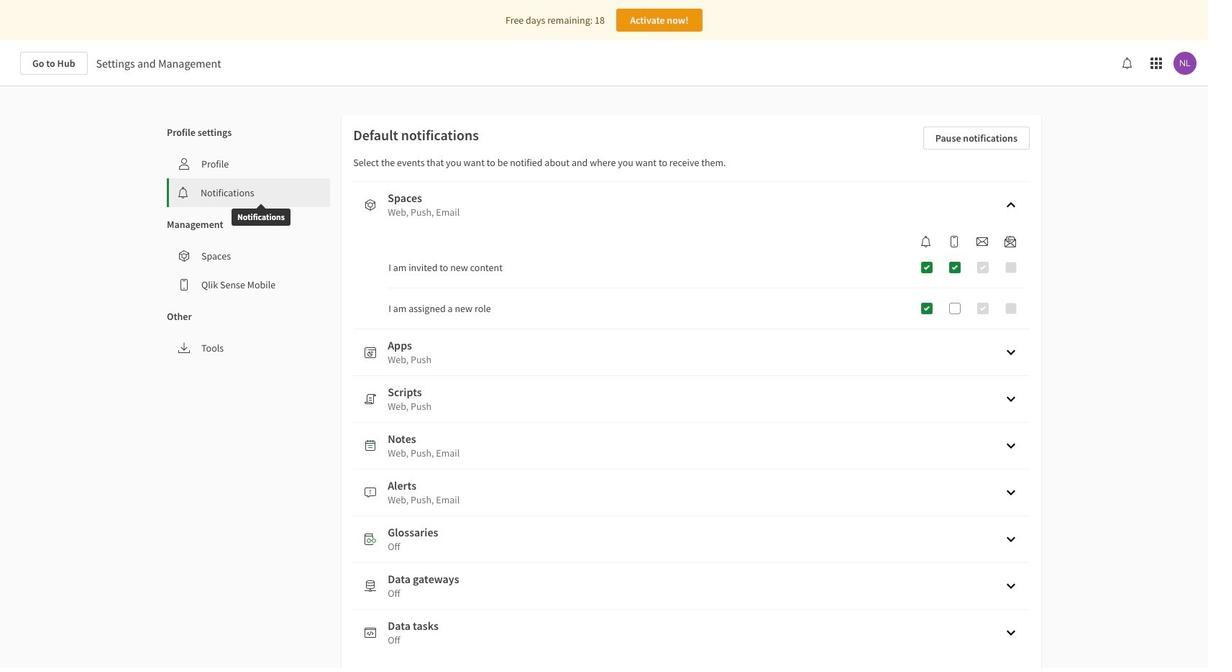 Task type: locate. For each thing, give the bounding box(es) containing it.
notifications when using qlik sense in a browser image
[[921, 236, 932, 247]]

notifications sent to your email image
[[977, 236, 988, 247]]

noah lott image
[[1174, 52, 1197, 75]]

tooltip
[[232, 199, 291, 226]]

push notifications in qlik sense mobile image
[[949, 236, 960, 247]]



Task type: describe. For each thing, give the bounding box(es) containing it.
notifications bundled in a daily email digest image
[[1005, 236, 1016, 247]]

notifications when using qlik sense in a browser element
[[915, 236, 938, 247]]

notifications bundled in a daily email digest element
[[999, 236, 1022, 247]]

push notifications in qlik sense mobile element
[[943, 236, 966, 247]]

notifications sent to your email element
[[971, 236, 994, 247]]



Task type: vqa. For each thing, say whether or not it's contained in the screenshot.
Notifications bundled in a daily email digest element
yes



